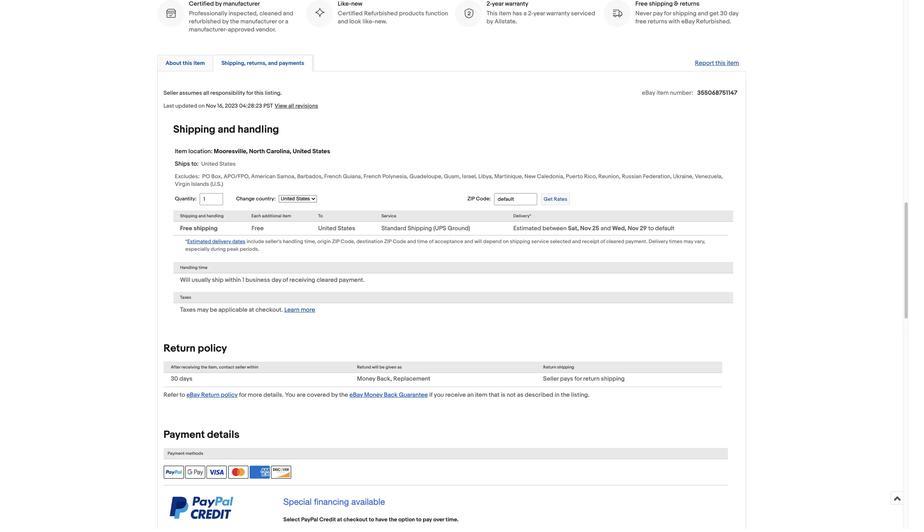 Task type: vqa. For each thing, say whether or not it's contained in the screenshot.
*
yes



Task type: locate. For each thing, give the bounding box(es) containing it.
and right returns,
[[268, 60, 278, 66]]

nov left 25
[[581, 225, 591, 232]]

guam,
[[444, 173, 461, 180]]

0 horizontal spatial may
[[197, 306, 209, 314]]

with details__icon image left refurbished
[[165, 8, 176, 19]]

0 horizontal spatial free
[[180, 225, 192, 232]]

shipping left (ups
[[408, 225, 432, 232]]

new
[[525, 173, 536, 180]]

day right business
[[272, 276, 281, 284]]

0 horizontal spatial receiving
[[182, 365, 200, 370]]

vary,
[[695, 238, 706, 245]]

refund
[[357, 365, 371, 370]]

1 horizontal spatial pay
[[653, 9, 663, 17]]

paypal
[[301, 516, 318, 523]]

rates
[[554, 196, 568, 202]]

policy down contact
[[221, 391, 238, 399]]

2 vertical spatial handling
[[283, 238, 303, 245]]

to
[[649, 225, 654, 232], [180, 391, 185, 399], [369, 516, 374, 523], [417, 516, 422, 523]]

united right the carolina,
[[293, 148, 311, 155]]

policy up item,
[[198, 342, 227, 355]]

seller
[[235, 365, 246, 370]]

handling up north at the left top of page
[[238, 123, 279, 136]]

1 horizontal spatial 30
[[721, 9, 728, 17]]

for inside never pay for shipping and get 30 day free returns with ebay refurbished.
[[665, 9, 672, 17]]

zip code:
[[468, 196, 491, 202]]

may
[[684, 238, 694, 245], [197, 306, 209, 314]]

on inside include seller's handling time, origin zip code, destination zip code and time of acceptance and will depend on shipping service selected and receipt of cleared payment. delivery times may vary, especially during peak periods.
[[503, 238, 509, 245]]

shipping and handling up free shipping
[[180, 213, 224, 219]]

warranty
[[547, 9, 570, 17]]

cleared down origin
[[317, 276, 338, 284]]

zip left the 'code'
[[384, 238, 392, 245]]

0 horizontal spatial return
[[164, 342, 196, 355]]

code
[[393, 238, 406, 245]]

be left given
[[380, 365, 385, 370]]

payment for payment methods
[[168, 451, 185, 456]]

for
[[665, 9, 672, 17], [246, 89, 253, 96], [575, 375, 582, 383], [239, 391, 247, 399]]

1 horizontal spatial day
[[729, 9, 739, 17]]

0 vertical spatial time
[[417, 238, 428, 245]]

1 free from the left
[[180, 225, 192, 232]]

libya,
[[479, 173, 493, 180]]

0 horizontal spatial be
[[210, 306, 217, 314]]

last
[[164, 102, 174, 109]]

1 horizontal spatial listing.
[[572, 391, 590, 399]]

seller up 'last' at the top left
[[164, 89, 178, 96]]

0 vertical spatial pay
[[653, 9, 663, 17]]

at left checkout.
[[249, 306, 254, 314]]

zip left code:
[[468, 196, 475, 202]]

0 vertical spatial 30
[[721, 9, 728, 17]]

all right view
[[289, 102, 294, 109]]

free up *
[[180, 225, 192, 232]]

0 vertical spatial estimated
[[514, 225, 541, 232]]

shipping left service
[[510, 238, 531, 245]]

estimated up especially
[[187, 238, 211, 245]]

and up or
[[283, 9, 293, 17]]

2-
[[528, 9, 534, 17]]

1 taxes from the top
[[180, 295, 191, 300]]

master card image
[[228, 466, 248, 479]]

the right covered
[[339, 391, 348, 399]]

1 horizontal spatial be
[[380, 365, 385, 370]]

this inside button
[[183, 60, 192, 66]]

0 vertical spatial states
[[313, 148, 330, 155]]

1 vertical spatial money
[[364, 391, 383, 399]]

destination
[[357, 238, 383, 245]]

1 with details__icon image from the left
[[165, 8, 176, 19]]

payment. inside include seller's handling time, origin zip code, destination zip code and time of acceptance and will depend on shipping service selected and receipt of cleared payment. delivery times may vary, especially during peak periods.
[[626, 238, 648, 245]]

never
[[636, 9, 652, 17]]

0 vertical spatial be
[[210, 306, 217, 314]]

1 horizontal spatial may
[[684, 238, 694, 245]]

item inside about this item button
[[194, 60, 205, 66]]

free for free
[[252, 225, 264, 232]]

more right learn
[[301, 306, 315, 314]]

will right the refund
[[372, 365, 379, 370]]

by inside professionally inspected, cleaned and refurbished by the manufacturer or a manufacturer-approved vendor.
[[222, 18, 229, 25]]

0 horizontal spatial day
[[272, 276, 281, 284]]

be
[[210, 306, 217, 314], [380, 365, 385, 370]]

1 vertical spatial as
[[517, 391, 524, 399]]

listing. up pst at the top left of the page
[[265, 89, 282, 96]]

this up 04:28:23
[[255, 89, 264, 96]]

estimated down the delivery*
[[514, 225, 541, 232]]

0 vertical spatial listing.
[[265, 89, 282, 96]]

russian
[[622, 173, 642, 180]]

payment for payment details
[[164, 429, 205, 441]]

a
[[524, 9, 527, 17], [285, 18, 289, 25]]

ebay right with
[[682, 18, 695, 25]]

within right seller
[[247, 365, 259, 370]]

professionally
[[189, 9, 227, 17]]

with details__icon image
[[165, 8, 176, 19], [314, 8, 325, 19], [463, 8, 474, 19], [612, 8, 623, 19]]

by right covered
[[331, 391, 338, 399]]

1 vertical spatial return
[[544, 365, 557, 370]]

change
[[236, 196, 255, 202]]

money left back
[[364, 391, 383, 399]]

and inside professionally inspected, cleaned and refurbished by the manufacturer or a manufacturer-approved vendor.
[[283, 9, 293, 17]]

for up with
[[665, 9, 672, 17]]

return up after
[[164, 342, 196, 355]]

1 horizontal spatial all
[[289, 102, 294, 109]]

Quantity: text field
[[200, 193, 223, 205]]

2 free from the left
[[252, 225, 264, 232]]

1 vertical spatial a
[[285, 18, 289, 25]]

united up po
[[201, 160, 218, 167]]

1 horizontal spatial on
[[503, 238, 509, 245]]

0 horizontal spatial more
[[248, 391, 262, 399]]

return down item,
[[201, 391, 220, 399]]

origin
[[318, 238, 331, 245]]

shipping and handling up mooresville,
[[173, 123, 279, 136]]

of right business
[[283, 276, 288, 284]]

and right the 'code'
[[408, 238, 416, 245]]

2 vertical spatial shipping
[[408, 225, 432, 232]]

shipping up pays
[[558, 365, 575, 370]]

0 vertical spatial more
[[301, 306, 315, 314]]

29
[[640, 225, 647, 232]]

1 horizontal spatial united
[[293, 148, 311, 155]]

2 horizontal spatial by
[[487, 18, 494, 25]]

pays
[[561, 375, 574, 383]]

receiving
[[290, 276, 315, 284], [182, 365, 200, 370]]

2 horizontal spatial zip
[[468, 196, 475, 202]]

04:28:23
[[239, 102, 262, 109]]

item
[[175, 148, 187, 155]]

view
[[275, 102, 287, 109]]

1 vertical spatial on
[[503, 238, 509, 245]]

item right additional at the top of the page
[[283, 213, 291, 219]]

are
[[297, 391, 306, 399]]

report this item link
[[691, 55, 744, 71]]

special
[[284, 497, 312, 507]]

quantity:
[[175, 196, 197, 202]]

nov left the 16,
[[206, 102, 216, 109]]

available
[[352, 497, 385, 507]]

payment. down 29
[[626, 238, 648, 245]]

ships to: united states
[[175, 160, 236, 168]]

1 horizontal spatial payment.
[[626, 238, 648, 245]]

on
[[198, 102, 205, 109], [503, 238, 509, 245]]

0 horizontal spatial of
[[283, 276, 288, 284]]

paypal image
[[164, 466, 184, 479]]

shipping
[[673, 9, 697, 17], [194, 225, 218, 232], [510, 238, 531, 245], [558, 365, 575, 370], [601, 375, 625, 383]]

all right the assumes
[[203, 89, 209, 96]]

tab list
[[157, 53, 746, 71]]

you
[[434, 391, 444, 399]]

2 horizontal spatial states
[[338, 225, 356, 232]]

0 vertical spatial policy
[[198, 342, 227, 355]]

2 with details__icon image from the left
[[314, 8, 325, 19]]

0 horizontal spatial at
[[249, 306, 254, 314]]

0 horizontal spatial time
[[199, 265, 208, 270]]

1 vertical spatial handling
[[207, 213, 224, 219]]

)
[[469, 225, 470, 232]]

pay
[[653, 9, 663, 17], [423, 516, 432, 523]]

get rates
[[544, 196, 568, 202]]

taxes for taxes may be applicable at checkout. learn more
[[180, 306, 196, 314]]

may left vary,
[[684, 238, 694, 245]]

1 horizontal spatial receiving
[[290, 276, 315, 284]]

2 vertical spatial united
[[318, 225, 337, 232]]

with details__icon image left free
[[612, 8, 623, 19]]

payment up payment methods
[[164, 429, 205, 441]]

on right depend
[[503, 238, 509, 245]]

0 vertical spatial cleared
[[607, 238, 625, 245]]

0 horizontal spatial as
[[398, 365, 402, 370]]

be for applicable
[[210, 306, 217, 314]]

seller down return shipping
[[544, 375, 559, 383]]

1 vertical spatial 30
[[171, 375, 178, 383]]

1 horizontal spatial at
[[337, 516, 342, 523]]

1 french from the left
[[324, 173, 342, 180]]

30 right get
[[721, 9, 728, 17]]

and inside never pay for shipping and get 30 day free returns with ebay refurbished.
[[698, 9, 709, 17]]

refer
[[164, 391, 178, 399]]

1 vertical spatial payment.
[[339, 276, 365, 284]]

return up in at the right
[[544, 365, 557, 370]]

you
[[285, 391, 296, 399]]

seller for seller pays for return shipping
[[544, 375, 559, 383]]

3 with details__icon image from the left
[[463, 8, 474, 19]]

with details__icon image for this item has a 2-year warranty serviced by allstate.
[[463, 8, 474, 19]]

free
[[180, 225, 192, 232], [252, 225, 264, 232]]

american
[[251, 173, 276, 180]]

day inside never pay for shipping and get 30 day free returns with ebay refurbished.
[[729, 9, 739, 17]]

apo/fpo,
[[224, 173, 250, 180]]

2 french from the left
[[364, 173, 381, 180]]

time up usually on the bottom of the page
[[199, 265, 208, 270]]

at right 'credit'
[[337, 516, 342, 523]]

estimated between sat, nov 25 and wed, nov 29 to default
[[514, 225, 675, 232]]

ZIP Code: text field
[[494, 193, 538, 205]]

cleared
[[607, 238, 625, 245], [317, 276, 338, 284]]

and left get
[[698, 9, 709, 17]]

item,
[[208, 365, 218, 370]]

handling left time,
[[283, 238, 303, 245]]

1 horizontal spatial states
[[313, 148, 330, 155]]

0 horizontal spatial nov
[[206, 102, 216, 109]]

as right given
[[398, 365, 402, 370]]

with details__icon image for never pay for shipping and get 30 day free returns with ebay refurbished.
[[612, 8, 623, 19]]

listing. down seller pays for return shipping
[[572, 391, 590, 399]]

1 vertical spatial cleared
[[317, 276, 338, 284]]

handling inside include seller's handling time, origin zip code, destination zip code and time of acceptance and will depend on shipping service selected and receipt of cleared payment. delivery times may vary, especially during peak periods.
[[283, 238, 303, 245]]

handling down the quantity: text field
[[207, 213, 224, 219]]

free shipping
[[180, 225, 218, 232]]

time,
[[305, 238, 316, 245]]

1 horizontal spatial more
[[301, 306, 315, 314]]

as right the "not"
[[517, 391, 524, 399]]

shipping inside include seller's handling time, origin zip code, destination zip code and time of acceptance and will depend on shipping service selected and receipt of cleared payment. delivery times may vary, especially during peak periods.
[[510, 238, 531, 245]]

day right get
[[729, 9, 739, 17]]

standard
[[382, 225, 407, 232]]

carolina,
[[266, 148, 292, 155]]

replacement
[[394, 375, 431, 383]]

355068751147
[[698, 89, 738, 97]]

2 horizontal spatial nov
[[628, 225, 639, 232]]

1 vertical spatial states
[[220, 160, 236, 167]]

1 horizontal spatial cleared
[[607, 238, 625, 245]]

puerto
[[566, 173, 583, 180]]

policy
[[198, 342, 227, 355], [221, 391, 238, 399]]

1 vertical spatial estimated
[[187, 238, 211, 245]]

time down standard shipping (ups ground )
[[417, 238, 428, 245]]

4 with details__icon image from the left
[[612, 8, 623, 19]]

inspected,
[[229, 9, 258, 17]]

with details__icon image left certified in the top of the page
[[314, 8, 325, 19]]

discover image
[[271, 466, 292, 479]]

0 horizontal spatial united
[[201, 160, 218, 167]]

of down standard shipping (ups ground )
[[429, 238, 434, 245]]

1 vertical spatial pay
[[423, 516, 432, 523]]

serviced
[[571, 9, 596, 17]]

after receiving the item, contact seller within
[[171, 365, 259, 370]]

1
[[242, 276, 244, 284]]

and inside 'button'
[[268, 60, 278, 66]]

0 vertical spatial handling
[[238, 123, 279, 136]]

of right receipt on the top
[[601, 238, 606, 245]]

shipping up free shipping
[[180, 213, 198, 219]]

of
[[429, 238, 434, 245], [601, 238, 606, 245], [283, 276, 288, 284]]

this right "about"
[[183, 60, 192, 66]]

shipping up location:
[[173, 123, 216, 136]]

0 vertical spatial may
[[684, 238, 694, 245]]

pay left over
[[423, 516, 432, 523]]

payment left methods
[[168, 451, 185, 456]]

include seller's handling time, origin zip code, destination zip code and time of acceptance and will depend on shipping service selected and receipt of cleared payment. delivery times may vary, especially during peak periods.
[[185, 238, 706, 252]]

0 horizontal spatial states
[[220, 160, 236, 167]]

states up barbados,
[[313, 148, 330, 155]]

usually
[[192, 276, 211, 284]]

all
[[203, 89, 209, 96], [289, 102, 294, 109]]

0 vertical spatial a
[[524, 9, 527, 17]]

standard shipping (ups ground )
[[382, 225, 470, 232]]

zip
[[468, 196, 475, 202], [332, 238, 340, 245], [384, 238, 392, 245]]

0 horizontal spatial payment.
[[339, 276, 365, 284]]

a left '2-'
[[524, 9, 527, 17]]

receiving up learn more link
[[290, 276, 315, 284]]

1 horizontal spatial a
[[524, 9, 527, 17]]

free for free shipping
[[180, 225, 192, 232]]

1 horizontal spatial free
[[252, 225, 264, 232]]

united
[[293, 148, 311, 155], [201, 160, 218, 167], [318, 225, 337, 232]]

1 vertical spatial payment
[[168, 451, 185, 456]]

after
[[171, 365, 181, 370]]

more
[[301, 306, 315, 314], [248, 391, 262, 399]]

1 vertical spatial will
[[372, 365, 379, 370]]

get
[[544, 196, 553, 202]]

polynesia,
[[383, 173, 408, 180]]

islands
[[191, 181, 209, 188]]

venezuela,
[[695, 173, 723, 180]]

this right report
[[716, 59, 726, 67]]

1 horizontal spatial as
[[517, 391, 524, 399]]

by down this
[[487, 18, 494, 25]]

1 vertical spatial more
[[248, 391, 262, 399]]

french
[[324, 173, 342, 180], [364, 173, 381, 180]]

1 vertical spatial be
[[380, 365, 385, 370]]

be left applicable
[[210, 306, 217, 314]]

0 horizontal spatial estimated
[[187, 238, 211, 245]]

1 horizontal spatial return
[[201, 391, 220, 399]]

states up code,
[[338, 225, 356, 232]]

a inside the 'this item has a 2-year warranty serviced by allstate.'
[[524, 9, 527, 17]]

free down each
[[252, 225, 264, 232]]

by up approved
[[222, 18, 229, 25]]

0 horizontal spatial within
[[225, 276, 241, 284]]

for right pays
[[575, 375, 582, 383]]

excludes:
[[175, 173, 200, 180]]

0 horizontal spatial this
[[183, 60, 192, 66]]

service
[[382, 213, 397, 219]]

french left "guiana,"
[[324, 173, 342, 180]]

on right updated
[[198, 102, 205, 109]]

seller pays for return shipping
[[544, 375, 625, 383]]

2 taxes from the top
[[180, 306, 196, 314]]

taxes
[[180, 295, 191, 300], [180, 306, 196, 314]]

will left depend
[[475, 238, 482, 245]]

0 vertical spatial payment.
[[626, 238, 648, 245]]

within left 1
[[225, 276, 241, 284]]

item location: mooresville, north carolina, united states
[[175, 148, 330, 155]]

0 horizontal spatial on
[[198, 102, 205, 109]]

money down the refund
[[357, 375, 376, 383]]

about this item button
[[166, 59, 205, 67]]

report
[[695, 59, 715, 67]]

ebay down days
[[187, 391, 200, 399]]

shipping inside never pay for shipping and get 30 day free returns with ebay refurbished.
[[673, 9, 697, 17]]

learn more link
[[285, 306, 315, 314]]

with details__icon image for professionally inspected, cleaned and refurbished by the manufacturer or a manufacturer-approved vendor.
[[165, 8, 176, 19]]

each additional item
[[252, 213, 291, 219]]

with details__icon image left this
[[463, 8, 474, 19]]

delivery
[[212, 238, 231, 245]]

1 horizontal spatial time
[[417, 238, 428, 245]]

not
[[507, 391, 516, 399]]

the up approved
[[230, 18, 239, 25]]

1 vertical spatial at
[[337, 516, 342, 523]]

0 horizontal spatial seller
[[164, 89, 178, 96]]

1 horizontal spatial nov
[[581, 225, 591, 232]]

1 vertical spatial united
[[201, 160, 218, 167]]

and right 25
[[601, 225, 611, 232]]

item up allstate.
[[499, 9, 512, 17]]



Task type: describe. For each thing, give the bounding box(es) containing it.
(ups
[[434, 225, 447, 232]]

has
[[513, 9, 523, 17]]

item inside report this item link
[[727, 59, 740, 67]]

american express image
[[250, 466, 270, 479]]

2 vertical spatial return
[[201, 391, 220, 399]]

if
[[430, 391, 433, 399]]

and down sat,
[[573, 238, 581, 245]]

1 vertical spatial shipping and handling
[[180, 213, 224, 219]]

will inside include seller's handling time, origin zip code, destination zip code and time of acceptance and will depend on shipping service selected and receipt of cleared payment. delivery times may vary, especially during peak periods.
[[475, 238, 482, 245]]

an
[[468, 391, 474, 399]]

cleared inside include seller's handling time, origin zip code, destination zip code and time of acceptance and will depend on shipping service selected and receipt of cleared payment. delivery times may vary, especially during peak periods.
[[607, 238, 625, 245]]

free
[[636, 18, 647, 25]]

1 horizontal spatial by
[[331, 391, 338, 399]]

1 horizontal spatial of
[[429, 238, 434, 245]]

about this item
[[166, 60, 205, 66]]

and inside certified refurbished products function and look like-new.
[[338, 18, 348, 25]]

0 vertical spatial shipping and handling
[[173, 123, 279, 136]]

1 horizontal spatial handling
[[238, 123, 279, 136]]

0 horizontal spatial pay
[[423, 516, 432, 523]]

ebay inside never pay for shipping and get 30 day free returns with ebay refurbished.
[[682, 18, 695, 25]]

0 horizontal spatial will
[[372, 365, 379, 370]]

2 horizontal spatial of
[[601, 238, 606, 245]]

be for given
[[380, 365, 385, 370]]

1 vertical spatial shipping
[[180, 213, 198, 219]]

may inside include seller's handling time, origin zip code, destination zip code and time of acceptance and will depend on shipping service selected and receipt of cleared payment. delivery times may vary, especially during peak periods.
[[684, 238, 694, 245]]

1 vertical spatial within
[[247, 365, 259, 370]]

the right in at the right
[[561, 391, 570, 399]]

nov for 25
[[581, 225, 591, 232]]

item inside the 'this item has a 2-year warranty serviced by allstate.'
[[499, 9, 512, 17]]

by inside the 'this item has a 2-year warranty serviced by allstate.'
[[487, 18, 494, 25]]

2 vertical spatial states
[[338, 225, 356, 232]]

the right have
[[389, 516, 397, 523]]

guarantee
[[399, 391, 428, 399]]

for down seller
[[239, 391, 247, 399]]

periods.
[[240, 246, 260, 252]]

vendor.
[[256, 26, 276, 33]]

certified
[[338, 9, 363, 17]]

0 vertical spatial as
[[398, 365, 402, 370]]

nov for 16,
[[206, 102, 216, 109]]

during
[[211, 246, 226, 252]]

tab list containing about this item
[[157, 53, 746, 71]]

and up mooresville,
[[218, 123, 236, 136]]

visa image
[[207, 466, 227, 479]]

payments
[[279, 60, 304, 66]]

0 vertical spatial within
[[225, 276, 241, 284]]

change country:
[[236, 196, 276, 202]]

days
[[180, 375, 193, 383]]

returns
[[648, 18, 668, 25]]

select
[[284, 516, 300, 523]]

selected
[[550, 238, 571, 245]]

seller's
[[265, 238, 282, 245]]

1 vertical spatial listing.
[[572, 391, 590, 399]]

for up 04:28:23
[[246, 89, 253, 96]]

manufacturer
[[241, 18, 277, 25]]

to right refer
[[180, 391, 185, 399]]

receipt
[[583, 238, 600, 245]]

and down )
[[465, 238, 474, 245]]

guiana,
[[343, 173, 363, 180]]

service
[[532, 238, 549, 245]]

2 horizontal spatial united
[[318, 225, 337, 232]]

item left number:
[[657, 89, 669, 97]]

approved
[[228, 26, 255, 33]]

1 vertical spatial time
[[199, 265, 208, 270]]

this item has a 2-year warranty serviced by allstate.
[[487, 9, 596, 25]]

have
[[376, 516, 388, 523]]

methods
[[186, 451, 203, 456]]

this for report
[[716, 59, 726, 67]]

0 vertical spatial receiving
[[290, 276, 315, 284]]

a inside professionally inspected, cleaned and refurbished by the manufacturer or a manufacturer-approved vendor.
[[285, 18, 289, 25]]

time.
[[446, 516, 459, 523]]

1 vertical spatial policy
[[221, 391, 238, 399]]

to
[[318, 213, 323, 219]]

checkout
[[344, 516, 368, 523]]

view all revisions link
[[273, 102, 318, 110]]

updated
[[175, 102, 197, 109]]

receive
[[446, 391, 466, 399]]

federation,
[[643, 173, 672, 180]]

1 horizontal spatial zip
[[384, 238, 392, 245]]

default
[[656, 225, 675, 232]]

shipping right return
[[601, 375, 625, 383]]

0 vertical spatial money
[[357, 375, 376, 383]]

to left have
[[369, 516, 374, 523]]

1 horizontal spatial this
[[255, 89, 264, 96]]

checkout.
[[256, 306, 283, 314]]

and up free shipping
[[199, 213, 206, 219]]

1 vertical spatial receiving
[[182, 365, 200, 370]]

return for return shipping
[[544, 365, 557, 370]]

0 vertical spatial united
[[293, 148, 311, 155]]

with details__icon image for certified refurbished products function and look like-new.
[[314, 8, 325, 19]]

returns,
[[247, 60, 267, 66]]

barbados,
[[297, 173, 323, 180]]

0 horizontal spatial all
[[203, 89, 209, 96]]

given
[[386, 365, 397, 370]]

handling
[[180, 265, 198, 270]]

the inside professionally inspected, cleaned and refurbished by the manufacturer or a manufacturer-approved vendor.
[[230, 18, 239, 25]]

special financing available
[[284, 497, 385, 507]]

0 vertical spatial at
[[249, 306, 254, 314]]

depend
[[484, 238, 502, 245]]

box,
[[211, 173, 223, 180]]

dates
[[232, 238, 246, 245]]

30 inside never pay for shipping and get 30 day free returns with ebay refurbished.
[[721, 9, 728, 17]]

allstate.
[[495, 18, 517, 25]]

taxes may be applicable at checkout. learn more
[[180, 306, 315, 314]]

shipping, returns, and payments button
[[222, 59, 304, 67]]

caledonia,
[[537, 173, 565, 180]]

google pay image
[[185, 466, 205, 479]]

states inside ships to: united states
[[220, 160, 236, 167]]

to right 29
[[649, 225, 654, 232]]

code:
[[476, 196, 491, 202]]

additional
[[262, 213, 282, 219]]

manufacturer-
[[189, 26, 228, 33]]

never pay for shipping and get 30 day free returns with ebay refurbished.
[[636, 9, 739, 25]]

0 horizontal spatial zip
[[332, 238, 340, 245]]

handling time
[[180, 265, 208, 270]]

*
[[185, 238, 187, 245]]

report this item
[[695, 59, 740, 67]]

applicable
[[219, 306, 248, 314]]

item right an
[[476, 391, 488, 399]]

will usually ship within 1 business day of receiving cleared payment.
[[180, 276, 365, 284]]

0 horizontal spatial cleared
[[317, 276, 338, 284]]

look
[[350, 18, 361, 25]]

with
[[669, 18, 681, 25]]

assumes
[[179, 89, 202, 96]]

last updated on nov 16, 2023 04:28:23 pst view all revisions
[[164, 102, 318, 109]]

taxes for taxes
[[180, 295, 191, 300]]

in
[[555, 391, 560, 399]]

delivery
[[649, 238, 669, 245]]

return for return policy
[[164, 342, 196, 355]]

like-
[[363, 18, 375, 25]]

contact
[[219, 365, 234, 370]]

1 horizontal spatial estimated
[[514, 225, 541, 232]]

covered
[[307, 391, 330, 399]]

ebay money back guarantee link
[[350, 391, 428, 399]]

estimated delivery dates link
[[187, 238, 246, 245]]

ebay down the refund
[[350, 391, 363, 399]]

ebay left number:
[[642, 89, 656, 97]]

1 vertical spatial day
[[272, 276, 281, 284]]

united states
[[318, 225, 356, 232]]

ebay item number: 355068751147
[[642, 89, 738, 97]]

get
[[710, 9, 719, 17]]

revisions
[[296, 102, 318, 109]]

will
[[180, 276, 190, 284]]

shipping, returns, and payments
[[222, 60, 304, 66]]

payment methods
[[168, 451, 203, 456]]

location:
[[189, 148, 213, 155]]

guadeloupe,
[[410, 173, 443, 180]]

0 vertical spatial shipping
[[173, 123, 216, 136]]

time inside include seller's handling time, origin zip code, destination zip code and time of acceptance and will depend on shipping service selected and receipt of cleared payment. delivery times may vary, especially during peak periods.
[[417, 238, 428, 245]]

0 vertical spatial on
[[198, 102, 205, 109]]

pst
[[264, 102, 273, 109]]

the left item,
[[201, 365, 207, 370]]

this for about
[[183, 60, 192, 66]]

to right option
[[417, 516, 422, 523]]

pay inside never pay for shipping and get 30 day free returns with ebay refurbished.
[[653, 9, 663, 17]]

shipping up the * estimated delivery dates
[[194, 225, 218, 232]]

united inside ships to: united states
[[201, 160, 218, 167]]

seller for seller assumes all responsibility for this listing.
[[164, 89, 178, 96]]

0 horizontal spatial listing.
[[265, 89, 282, 96]]



